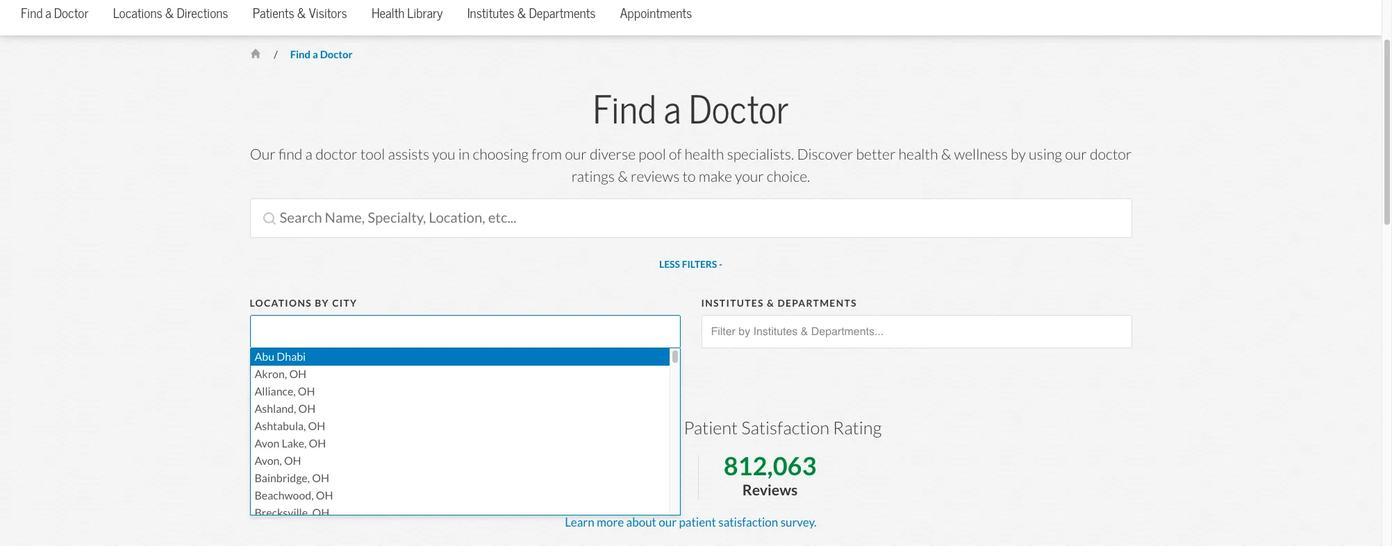 Task type: locate. For each thing, give the bounding box(es) containing it.
0 vertical spatial find
[[21, 5, 43, 21]]

0 horizontal spatial locations
[[113, 5, 162, 21]]

star rating icons image
[[565, 456, 672, 476]]

institutes & departments link
[[468, 0, 596, 36]]

directions
[[177, 5, 228, 21]]

about
[[626, 515, 657, 531]]

doctor right using
[[1090, 145, 1132, 164]]

1 vertical spatial find a doctor
[[290, 48, 353, 61]]

lake,
[[282, 437, 307, 451]]

learn more about our patient satisfaction survey.
[[565, 515, 817, 531]]

1 horizontal spatial by
[[1011, 145, 1026, 164]]

doctor left tool
[[316, 145, 357, 164]]

0 vertical spatial institutes
[[468, 5, 515, 21]]

0 vertical spatial find a doctor link
[[21, 0, 89, 36]]

2 horizontal spatial find a doctor
[[593, 86, 789, 134]]

overall
[[625, 417, 680, 440]]

1 horizontal spatial doctor
[[320, 48, 353, 61]]

2 horizontal spatial our
[[1065, 145, 1087, 164]]

locations
[[113, 5, 162, 21], [250, 298, 312, 310]]

clinic
[[579, 417, 621, 440]]

0 horizontal spatial institutes
[[468, 5, 515, 21]]

our
[[565, 145, 587, 164], [1065, 145, 1087, 164], [659, 515, 677, 531]]

1 horizontal spatial health
[[899, 145, 938, 164]]

institutes right library
[[468, 5, 515, 21]]

0 horizontal spatial doctor
[[54, 5, 89, 21]]

patients
[[253, 5, 294, 21]]

0 horizontal spatial departments
[[529, 5, 596, 21]]

1 horizontal spatial our
[[659, 515, 677, 531]]

more
[[597, 515, 624, 531]]

survey.
[[781, 515, 817, 531]]

0 vertical spatial by
[[1011, 145, 1026, 164]]

&
[[165, 5, 174, 21], [297, 5, 306, 21], [517, 5, 526, 21], [941, 145, 951, 164], [618, 167, 628, 186], [767, 298, 775, 310]]

our right about
[[659, 515, 677, 531]]

dhabi
[[277, 350, 306, 364]]

health
[[685, 145, 724, 164], [899, 145, 938, 164]]

1 horizontal spatial find a doctor
[[290, 48, 353, 61]]

institutes & departments
[[468, 5, 596, 21], [701, 298, 857, 310]]

0 vertical spatial locations
[[113, 5, 162, 21]]

rating
[[833, 417, 882, 440]]

abu dhabi akron, oh alliance, oh ashland, oh ashtabula, oh avon lake, oh avon, oh bainbridge, oh beachwood, oh brecksville, oh
[[255, 350, 333, 520]]

specialists.
[[727, 145, 794, 164]]

find a doctor link
[[21, 0, 89, 36], [290, 48, 353, 61]]

1 vertical spatial locations
[[250, 298, 312, 310]]

0 vertical spatial institutes & departments
[[468, 5, 596, 21]]

in
[[458, 145, 470, 164]]

doctor
[[316, 145, 357, 164], [1090, 145, 1132, 164]]

1 vertical spatial find a doctor link
[[290, 48, 353, 61]]

filters
[[682, 259, 717, 271]]

ratings
[[572, 167, 615, 186]]

make
[[699, 167, 732, 186]]

1 vertical spatial institutes
[[701, 298, 764, 310]]

our right using
[[1065, 145, 1087, 164]]

by left city
[[315, 298, 329, 310]]

812,063
[[724, 451, 817, 483]]

1 doctor from the left
[[316, 145, 357, 164]]

find a doctor
[[21, 5, 89, 21], [290, 48, 353, 61], [593, 86, 789, 134]]

our up ratings
[[565, 145, 587, 164]]

1 horizontal spatial locations
[[250, 298, 312, 310]]

health up make
[[685, 145, 724, 164]]

0 horizontal spatial our
[[565, 145, 587, 164]]

locations left directions
[[113, 5, 162, 21]]

None text field
[[706, 317, 1128, 347]]

0 horizontal spatial health
[[685, 145, 724, 164]]

by left using
[[1011, 145, 1026, 164]]

1 vertical spatial departments
[[778, 298, 857, 310]]

oh right ashtabula, on the bottom of page
[[308, 420, 325, 434]]

institutes down filters
[[701, 298, 764, 310]]

oh right bainbridge,
[[312, 472, 329, 486]]

0 horizontal spatial by
[[315, 298, 329, 310]]

by
[[1011, 145, 1026, 164], [315, 298, 329, 310]]

0 vertical spatial find a doctor
[[21, 5, 89, 21]]

abu
[[255, 350, 275, 364]]

learn more about our patient satisfaction survey. link
[[565, 515, 817, 531]]

1 horizontal spatial institutes & departments
[[701, 298, 857, 310]]

1 horizontal spatial find
[[290, 48, 311, 61]]

2 vertical spatial find a doctor
[[593, 86, 789, 134]]

institutes
[[468, 5, 515, 21], [701, 298, 764, 310]]

0 vertical spatial departments
[[529, 5, 596, 21]]

1 health from the left
[[685, 145, 724, 164]]

oh right lake,
[[309, 437, 326, 451]]

oh
[[289, 367, 307, 381], [298, 385, 315, 399], [298, 402, 316, 416], [308, 420, 325, 434], [309, 437, 326, 451], [284, 454, 301, 468], [312, 472, 329, 486], [316, 489, 333, 503], [312, 506, 330, 520]]

reviews
[[743, 482, 798, 500]]

cleveland clinic overall patient satisfaction rating
[[500, 417, 882, 440]]

1 vertical spatial by
[[315, 298, 329, 310]]

2 doctor from the left
[[1090, 145, 1132, 164]]

locations for locations & directions
[[113, 5, 162, 21]]

tool
[[360, 145, 385, 164]]

patient
[[679, 515, 716, 531]]

departments
[[529, 5, 596, 21], [778, 298, 857, 310]]

doctor
[[54, 5, 89, 21], [320, 48, 353, 61], [689, 86, 789, 134]]

better
[[856, 145, 896, 164]]

None text field
[[254, 317, 369, 347]]

2 vertical spatial find
[[593, 86, 656, 134]]

find
[[279, 145, 303, 164]]

appointments link
[[620, 0, 692, 36]]

locations up "dhabi"
[[250, 298, 312, 310]]

1 horizontal spatial doctor
[[1090, 145, 1132, 164]]

0 horizontal spatial doctor
[[316, 145, 357, 164]]

2 vertical spatial doctor
[[689, 86, 789, 134]]

appointments
[[620, 5, 692, 21]]

find
[[21, 5, 43, 21], [290, 48, 311, 61], [593, 86, 656, 134]]

health right better
[[899, 145, 938, 164]]

city
[[332, 298, 358, 310]]

patients & visitors
[[253, 5, 347, 21]]

a
[[45, 5, 51, 21], [313, 48, 318, 61], [664, 86, 681, 134], [305, 145, 313, 164]]

0 horizontal spatial find a doctor link
[[21, 0, 89, 36]]

health
[[372, 5, 405, 21]]



Task type: describe. For each thing, give the bounding box(es) containing it.
locations by city
[[250, 298, 358, 310]]

brecksville,
[[255, 506, 310, 520]]

locations & directions link
[[113, 0, 228, 36]]

1 horizontal spatial departments
[[778, 298, 857, 310]]

wellness
[[954, 145, 1008, 164]]

oh right alliance,
[[298, 385, 315, 399]]

oh right brecksville,
[[312, 506, 330, 520]]

akron,
[[255, 367, 287, 381]]

your
[[735, 167, 764, 186]]

/
[[274, 48, 278, 61]]

assists
[[388, 145, 429, 164]]

bainbridge,
[[255, 472, 310, 486]]

Search Name, Specialty, Location, etc... search field
[[250, 199, 1132, 238]]

0 horizontal spatial find a doctor
[[21, 5, 89, 21]]

avon,
[[255, 454, 282, 468]]

learn
[[565, 515, 595, 531]]

satisfaction
[[742, 417, 830, 440]]

visitors
[[309, 5, 347, 21]]

1 vertical spatial doctor
[[320, 48, 353, 61]]

812,063 reviews
[[724, 451, 817, 500]]

avon
[[255, 437, 280, 451]]

cleveland
[[500, 417, 575, 440]]

a inside the our find a doctor tool assists you in choosing from our diverse pool of health specialists. discover better health & wellness by using our doctor ratings & reviews to make your choice.
[[305, 145, 313, 164]]

satisfaction
[[719, 515, 778, 531]]

alliance,
[[255, 385, 296, 399]]

1 vertical spatial institutes & departments
[[701, 298, 857, 310]]

choice.
[[767, 167, 810, 186]]

locations & directions
[[113, 5, 228, 21]]

filters link
[[659, 255, 723, 277]]

our
[[250, 145, 276, 164]]

our find a doctor tool assists you in choosing from our diverse pool of health specialists. discover better health & wellness by using our doctor ratings & reviews to make your choice.
[[250, 145, 1132, 186]]

to
[[683, 167, 696, 186]]

0 horizontal spatial find
[[21, 5, 43, 21]]

beachwood,
[[255, 489, 314, 503]]

diverse
[[590, 145, 636, 164]]

by inside the our find a doctor tool assists you in choosing from our diverse pool of health specialists. discover better health & wellness by using our doctor ratings & reviews to make your choice.
[[1011, 145, 1026, 164]]

library
[[407, 5, 443, 21]]

0 vertical spatial doctor
[[54, 5, 89, 21]]

oh down "dhabi"
[[289, 367, 307, 381]]

oh right the ashland,
[[298, 402, 316, 416]]

2 horizontal spatial find
[[593, 86, 656, 134]]

from
[[532, 145, 562, 164]]

of
[[669, 145, 682, 164]]

oh right beachwood, at the bottom
[[316, 489, 333, 503]]

health library link
[[372, 0, 443, 36]]

2 horizontal spatial doctor
[[689, 86, 789, 134]]

2 health from the left
[[899, 145, 938, 164]]

locations for locations by city
[[250, 298, 312, 310]]

ashtabula,
[[255, 420, 306, 434]]

you
[[432, 145, 455, 164]]

pool
[[639, 145, 666, 164]]

discover
[[797, 145, 853, 164]]

patients & visitors link
[[253, 0, 347, 36]]

reviews
[[631, 167, 680, 186]]

0 horizontal spatial institutes & departments
[[468, 5, 596, 21]]

patient
[[684, 417, 738, 440]]

1 horizontal spatial find a doctor link
[[290, 48, 353, 61]]

choosing
[[473, 145, 529, 164]]

health library
[[372, 5, 443, 21]]

oh down lake,
[[284, 454, 301, 468]]

using
[[1029, 145, 1062, 164]]

ashland,
[[255, 402, 296, 416]]

1 vertical spatial find
[[290, 48, 311, 61]]

1 horizontal spatial institutes
[[701, 298, 764, 310]]



Task type: vqa. For each thing, say whether or not it's contained in the screenshot.
the middle is
no



